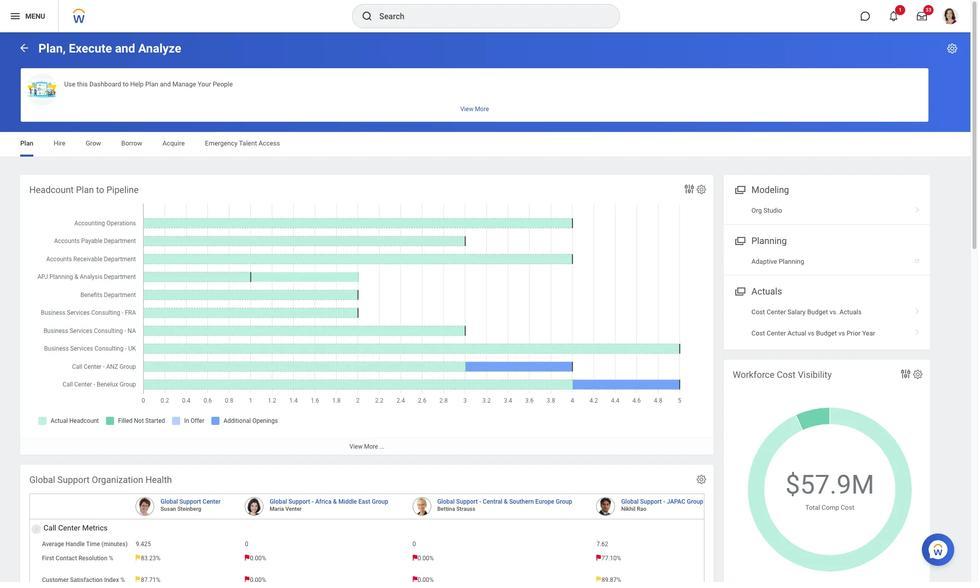 Task type: describe. For each thing, give the bounding box(es) containing it.
inbox large image
[[917, 11, 927, 21]]

notifications large image
[[889, 11, 899, 21]]

support for global support - africa & middle east group
[[289, 499, 310, 506]]

maria venter
[[270, 507, 302, 513]]

more
[[364, 444, 378, 451]]

configure and view chart data image
[[684, 183, 696, 195]]

venter
[[285, 507, 302, 513]]

configure headcount plan to pipeline image
[[696, 184, 707, 195]]

global for global support - africa & middle east group
[[270, 499, 287, 506]]

33
[[926, 7, 932, 13]]

nikhil rao
[[622, 507, 647, 513]]

metrics
[[82, 524, 108, 533]]

cost left actual
[[752, 330, 765, 337]]

$57.9m total comp cost
[[786, 470, 875, 512]]

...
[[380, 444, 385, 451]]

global support - africa & middle east group
[[270, 499, 388, 506]]

support for global support center
[[180, 499, 201, 506]]

japac
[[667, 499, 686, 506]]

1 vertical spatial budget
[[816, 330, 837, 337]]

this
[[77, 80, 88, 88]]

adaptive planning
[[752, 258, 805, 265]]

center for salary
[[767, 309, 786, 316]]

southern
[[509, 499, 534, 506]]

headcount plan to pipeline element
[[20, 175, 714, 455]]

time
[[86, 541, 100, 549]]

africa
[[315, 499, 332, 506]]

plan,
[[38, 41, 66, 56]]

dashboard
[[89, 80, 121, 88]]

center for metrics
[[58, 524, 80, 533]]

configure and view chart data image
[[900, 368, 912, 380]]

execute
[[69, 41, 112, 56]]

0 vertical spatial planning
[[752, 236, 787, 246]]

plan inside button
[[145, 80, 158, 88]]

Search Workday  search field
[[379, 5, 599, 27]]

call
[[44, 524, 56, 533]]

salary
[[788, 309, 806, 316]]

menu group image
[[733, 183, 747, 196]]

steinberg
[[177, 507, 201, 513]]

pipeline
[[107, 185, 139, 195]]

1
[[899, 7, 902, 13]]

cost left visibility
[[777, 370, 796, 380]]

org studio
[[752, 207, 783, 215]]

2 vertical spatial plan
[[76, 185, 94, 195]]

global for global support center
[[161, 499, 178, 506]]

- for japac
[[664, 499, 666, 506]]

modeling
[[752, 185, 790, 195]]

profile logan mcneil image
[[943, 8, 959, 26]]

susan steinberg
[[161, 507, 201, 513]]

global support - japac group
[[622, 499, 704, 506]]

use this dashboard to help plan and manage your people
[[64, 80, 233, 88]]

search image
[[361, 10, 373, 22]]

2 0.00% from the left
[[418, 556, 434, 563]]

emergency
[[205, 140, 238, 147]]

view
[[350, 444, 363, 451]]

configure workforce cost visibility image
[[913, 369, 924, 380]]

configure global support organization health image
[[696, 475, 707, 486]]

cost center salary budget vs. actuals link
[[724, 302, 930, 323]]

77.10%
[[602, 556, 621, 563]]

global support organization health
[[29, 475, 172, 486]]

9.425
[[136, 541, 151, 549]]

europe
[[536, 499, 555, 506]]

first
[[42, 556, 54, 563]]

people
[[213, 80, 233, 88]]

ext link image
[[914, 254, 924, 264]]

menu
[[25, 12, 45, 20]]

middle
[[339, 499, 357, 506]]

support for global support organization health
[[57, 475, 90, 486]]

support for global support - central & southern europe group
[[456, 499, 478, 506]]

& for africa
[[333, 499, 337, 506]]

(minutes)
[[101, 541, 128, 549]]

view more ...
[[350, 444, 385, 451]]

global for global support - japac group
[[622, 499, 639, 506]]

talent
[[239, 140, 257, 147]]

analyze
[[138, 41, 181, 56]]

headcount
[[29, 185, 74, 195]]

adaptive planning link
[[724, 251, 930, 272]]

emergency talent access
[[205, 140, 280, 147]]

menu button
[[0, 0, 58, 32]]

comp
[[822, 504, 840, 512]]

7.62
[[597, 541, 609, 549]]

manage
[[173, 80, 196, 88]]

central
[[483, 499, 503, 506]]

view more ... link
[[20, 439, 714, 455]]

workforce cost visibility
[[733, 370, 832, 380]]

global for global support - central & southern europe group
[[437, 499, 455, 506]]

workforce cost visibility element
[[724, 360, 930, 583]]

1 vs from the left
[[808, 330, 815, 337]]

0 vertical spatial actuals
[[752, 286, 782, 297]]

and inside button
[[160, 80, 171, 88]]

33 button
[[911, 5, 934, 27]]

susan
[[161, 507, 176, 513]]

global support center link
[[161, 497, 221, 506]]

list inside $57.9m 'main content'
[[724, 302, 930, 344]]

organization
[[92, 475, 143, 486]]

prior
[[847, 330, 861, 337]]



Task type: vqa. For each thing, say whether or not it's contained in the screenshot.
the "Group" in Global Support - Central & Southern Europe Group link
yes



Task type: locate. For each thing, give the bounding box(es) containing it.
budget down cost center salary budget vs. actuals link
[[816, 330, 837, 337]]

& for central
[[504, 499, 508, 506]]

global support organization health element
[[20, 465, 979, 583]]

0
[[245, 541, 248, 549], [413, 541, 416, 549]]

2 horizontal spatial group
[[687, 499, 704, 506]]

and left manage in the top of the page
[[160, 80, 171, 88]]

2 & from the left
[[504, 499, 508, 506]]

group inside global support - africa & middle east group link
[[372, 499, 388, 506]]

east
[[359, 499, 370, 506]]

group right 'japac' on the right bottom
[[687, 499, 704, 506]]

%
[[109, 556, 113, 563]]

year
[[863, 330, 876, 337]]

$57.9m button
[[786, 468, 876, 503]]

vs left prior
[[839, 330, 845, 337]]

1 & from the left
[[333, 499, 337, 506]]

chevron right image
[[911, 203, 924, 214]]

workforce
[[733, 370, 775, 380]]

list containing cost center salary budget vs. actuals
[[724, 302, 930, 344]]

1 menu group image from the top
[[733, 234, 747, 247]]

headcount plan to pipeline
[[29, 185, 139, 195]]

global for global support organization health
[[29, 475, 55, 486]]

to left "pipeline"
[[96, 185, 104, 195]]

0 vertical spatial plan
[[145, 80, 158, 88]]

access
[[259, 140, 280, 147]]

center
[[767, 309, 786, 316], [767, 330, 786, 337], [203, 499, 221, 506], [58, 524, 80, 533]]

1 0.00% from the left
[[250, 556, 266, 563]]

group right east
[[372, 499, 388, 506]]

your
[[198, 80, 211, 88]]

adaptive
[[752, 258, 777, 265]]

menu banner
[[0, 0, 971, 32]]

1 vertical spatial chevron right image
[[911, 326, 924, 336]]

global support - central & southern europe group link
[[437, 497, 572, 506]]

$57.9m
[[786, 470, 875, 501]]

budget left vs.
[[808, 309, 828, 316]]

1 vertical spatial plan
[[20, 140, 33, 147]]

1 - from the left
[[312, 499, 314, 506]]

strauss
[[457, 507, 476, 513]]

bettina strauss
[[437, 507, 476, 513]]

handle
[[66, 541, 85, 549]]

expand image
[[30, 528, 43, 534]]

health
[[146, 475, 172, 486]]

- left africa
[[312, 499, 314, 506]]

vs right actual
[[808, 330, 815, 337]]

1 vertical spatial to
[[96, 185, 104, 195]]

83.23%
[[141, 556, 161, 563]]

chevron right image inside cost center actual vs budget vs prior year link
[[911, 326, 924, 336]]

borrow
[[121, 140, 142, 147]]

support for global support - japac group
[[640, 499, 662, 506]]

1 horizontal spatial &
[[504, 499, 508, 506]]

to left help
[[123, 80, 129, 88]]

0 horizontal spatial group
[[372, 499, 388, 506]]

global up nikhil at the bottom right of the page
[[622, 499, 639, 506]]

actual
[[788, 330, 807, 337]]

1 group from the left
[[372, 499, 388, 506]]

2 0 from the left
[[413, 541, 416, 549]]

menu group image for planning
[[733, 234, 747, 247]]

1 vertical spatial and
[[160, 80, 171, 88]]

and
[[115, 41, 135, 56], [160, 80, 171, 88]]

1 horizontal spatial 0.00%
[[418, 556, 434, 563]]

list
[[724, 302, 930, 344]]

global support center
[[161, 499, 221, 506]]

global up maria
[[270, 499, 287, 506]]

0 horizontal spatial -
[[312, 499, 314, 506]]

actuals right vs.
[[840, 309, 862, 316]]

2 horizontal spatial -
[[664, 499, 666, 506]]

2 horizontal spatial plan
[[145, 80, 158, 88]]

configure this page image
[[947, 43, 959, 55]]

chevron right image for cost center salary budget vs. actuals
[[911, 305, 924, 315]]

chevron right image inside cost center salary budget vs. actuals link
[[911, 305, 924, 315]]

2 group from the left
[[556, 499, 572, 506]]

3 group from the left
[[687, 499, 704, 506]]

1 horizontal spatial vs
[[839, 330, 845, 337]]

1 0 from the left
[[245, 541, 248, 549]]

1 vertical spatial planning
[[779, 258, 805, 265]]

support up strauss at bottom
[[456, 499, 478, 506]]

hire
[[54, 140, 66, 147]]

0 vertical spatial menu group image
[[733, 234, 747, 247]]

group
[[372, 499, 388, 506], [556, 499, 572, 506], [687, 499, 704, 506]]

cost
[[752, 309, 765, 316], [752, 330, 765, 337], [777, 370, 796, 380], [841, 504, 855, 512]]

- for central
[[480, 499, 482, 506]]

average handle time (minutes)
[[42, 541, 128, 549]]

group for global support - africa & middle east group
[[372, 499, 388, 506]]

plan right help
[[145, 80, 158, 88]]

total
[[806, 504, 820, 512]]

support
[[57, 475, 90, 486], [180, 499, 201, 506], [289, 499, 310, 506], [456, 499, 478, 506], [640, 499, 662, 506]]

tab list inside $57.9m 'main content'
[[10, 133, 961, 157]]

group inside global support - central & southern europe group link
[[556, 499, 572, 506]]

0 vertical spatial to
[[123, 80, 129, 88]]

cost right comp
[[841, 504, 855, 512]]

2 chevron right image from the top
[[911, 326, 924, 336]]

global up susan
[[161, 499, 178, 506]]

- left the central
[[480, 499, 482, 506]]

org studio link
[[724, 200, 930, 221]]

menu group image
[[733, 234, 747, 247], [733, 284, 747, 298]]

menu group image for actuals
[[733, 284, 747, 298]]

org
[[752, 207, 762, 215]]

1 horizontal spatial 0
[[413, 541, 416, 549]]

0 vertical spatial budget
[[808, 309, 828, 316]]

2 - from the left
[[480, 499, 482, 506]]

& right the central
[[504, 499, 508, 506]]

actuals
[[752, 286, 782, 297], [840, 309, 862, 316]]

and left analyze
[[115, 41, 135, 56]]

cost inside $57.9m total comp cost
[[841, 504, 855, 512]]

plan, execute and analyze
[[38, 41, 181, 56]]

1 horizontal spatial actuals
[[840, 309, 862, 316]]

use
[[64, 80, 75, 88]]

0 horizontal spatial 0.00%
[[250, 556, 266, 563]]

justify image
[[9, 10, 21, 22]]

1 horizontal spatial -
[[480, 499, 482, 506]]

- for africa
[[312, 499, 314, 506]]

vs.
[[830, 309, 838, 316]]

plan
[[145, 80, 158, 88], [20, 140, 33, 147], [76, 185, 94, 195]]

help
[[130, 80, 144, 88]]

support up venter
[[289, 499, 310, 506]]

1 vertical spatial actuals
[[840, 309, 862, 316]]

1 vertical spatial menu group image
[[733, 284, 747, 298]]

global support - africa & middle east group link
[[270, 497, 388, 506]]

3 - from the left
[[664, 499, 666, 506]]

group right europe
[[556, 499, 572, 506]]

0 horizontal spatial actuals
[[752, 286, 782, 297]]

call center metrics
[[44, 524, 108, 533]]

$57.9m main content
[[0, 32, 979, 583]]

plan right headcount
[[76, 185, 94, 195]]

tab list containing plan
[[10, 133, 961, 157]]

2 menu group image from the top
[[733, 284, 747, 298]]

- left 'japac' on the right bottom
[[664, 499, 666, 506]]

1 horizontal spatial group
[[556, 499, 572, 506]]

grow
[[86, 140, 101, 147]]

chevron right image for cost center actual vs budget vs prior year
[[911, 326, 924, 336]]

tab list
[[10, 133, 961, 157]]

first contact resolution %
[[42, 556, 113, 563]]

use this dashboard to help plan and manage your people button
[[21, 68, 929, 122]]

0 vertical spatial and
[[115, 41, 135, 56]]

support up steinberg
[[180, 499, 201, 506]]

cost left salary
[[752, 309, 765, 316]]

budget
[[808, 309, 828, 316], [816, 330, 837, 337]]

0 horizontal spatial &
[[333, 499, 337, 506]]

acquire
[[163, 140, 185, 147]]

contact
[[56, 556, 77, 563]]

plan left hire
[[20, 140, 33, 147]]

to
[[123, 80, 129, 88], [96, 185, 104, 195]]

previous page image
[[18, 42, 30, 54]]

0 horizontal spatial vs
[[808, 330, 815, 337]]

visibility
[[798, 370, 832, 380]]

support left organization
[[57, 475, 90, 486]]

1 button
[[883, 5, 906, 27]]

-
[[312, 499, 314, 506], [480, 499, 482, 506], [664, 499, 666, 506]]

support up rao
[[640, 499, 662, 506]]

cost center actual vs budget vs prior year
[[752, 330, 876, 337]]

1 horizontal spatial and
[[160, 80, 171, 88]]

group for global support - central & southern europe group
[[556, 499, 572, 506]]

bettina
[[437, 507, 455, 513]]

chevron right image
[[911, 305, 924, 315], [911, 326, 924, 336]]

global support - central & southern europe group
[[437, 499, 572, 506]]

2 vs from the left
[[839, 330, 845, 337]]

group inside the global support - japac group link
[[687, 499, 704, 506]]

studio
[[764, 207, 783, 215]]

planning up adaptive
[[752, 236, 787, 246]]

0 horizontal spatial to
[[96, 185, 104, 195]]

average
[[42, 541, 64, 549]]

rao
[[637, 507, 647, 513]]

global up bettina
[[437, 499, 455, 506]]

0 vertical spatial chevron right image
[[911, 305, 924, 315]]

& right africa
[[333, 499, 337, 506]]

1 horizontal spatial plan
[[76, 185, 94, 195]]

cost center actual vs budget vs prior year link
[[724, 323, 930, 344]]

1 horizontal spatial to
[[123, 80, 129, 88]]

0 horizontal spatial 0
[[245, 541, 248, 549]]

planning right adaptive
[[779, 258, 805, 265]]

to inside button
[[123, 80, 129, 88]]

1 chevron right image from the top
[[911, 305, 924, 315]]

global support - japac group link
[[622, 497, 704, 506]]

actuals down adaptive
[[752, 286, 782, 297]]

maria
[[270, 507, 284, 513]]

global up call
[[29, 475, 55, 486]]

0.00%
[[250, 556, 266, 563], [418, 556, 434, 563]]

0 horizontal spatial and
[[115, 41, 135, 56]]

0 horizontal spatial plan
[[20, 140, 33, 147]]

center for actual
[[767, 330, 786, 337]]



